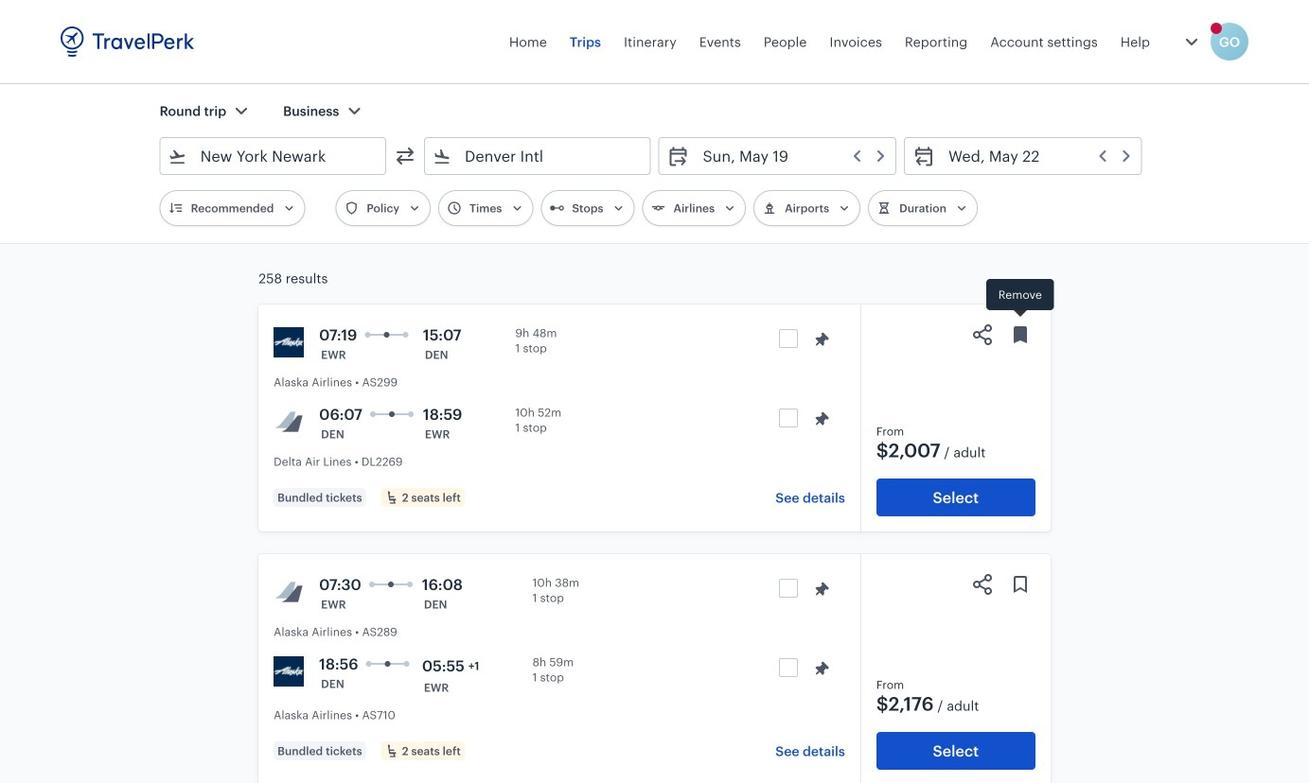 Task type: locate. For each thing, give the bounding box(es) containing it.
alaska airlines image up alaska airlines image at the bottom left of page
[[274, 577, 304, 608]]

alaska airlines image for alaska airlines image at the bottom left of page
[[274, 577, 304, 608]]

1 vertical spatial alaska airlines image
[[274, 577, 304, 608]]

Depart field
[[690, 141, 888, 171]]

2 alaska airlines image from the top
[[274, 577, 304, 608]]

1 alaska airlines image from the top
[[274, 328, 304, 358]]

From search field
[[187, 141, 361, 171]]

alaska airlines image
[[274, 328, 304, 358], [274, 577, 304, 608]]

tooltip
[[986, 279, 1054, 320]]

0 vertical spatial alaska airlines image
[[274, 328, 304, 358]]

alaska airlines image up delta air lines icon
[[274, 328, 304, 358]]

alaska airlines image for delta air lines icon
[[274, 328, 304, 358]]



Task type: vqa. For each thing, say whether or not it's contained in the screenshot.
Depart text field
no



Task type: describe. For each thing, give the bounding box(es) containing it.
Return field
[[935, 141, 1133, 171]]

To search field
[[452, 141, 625, 171]]

alaska airlines image
[[274, 657, 304, 687]]

delta air lines image
[[274, 407, 304, 437]]



